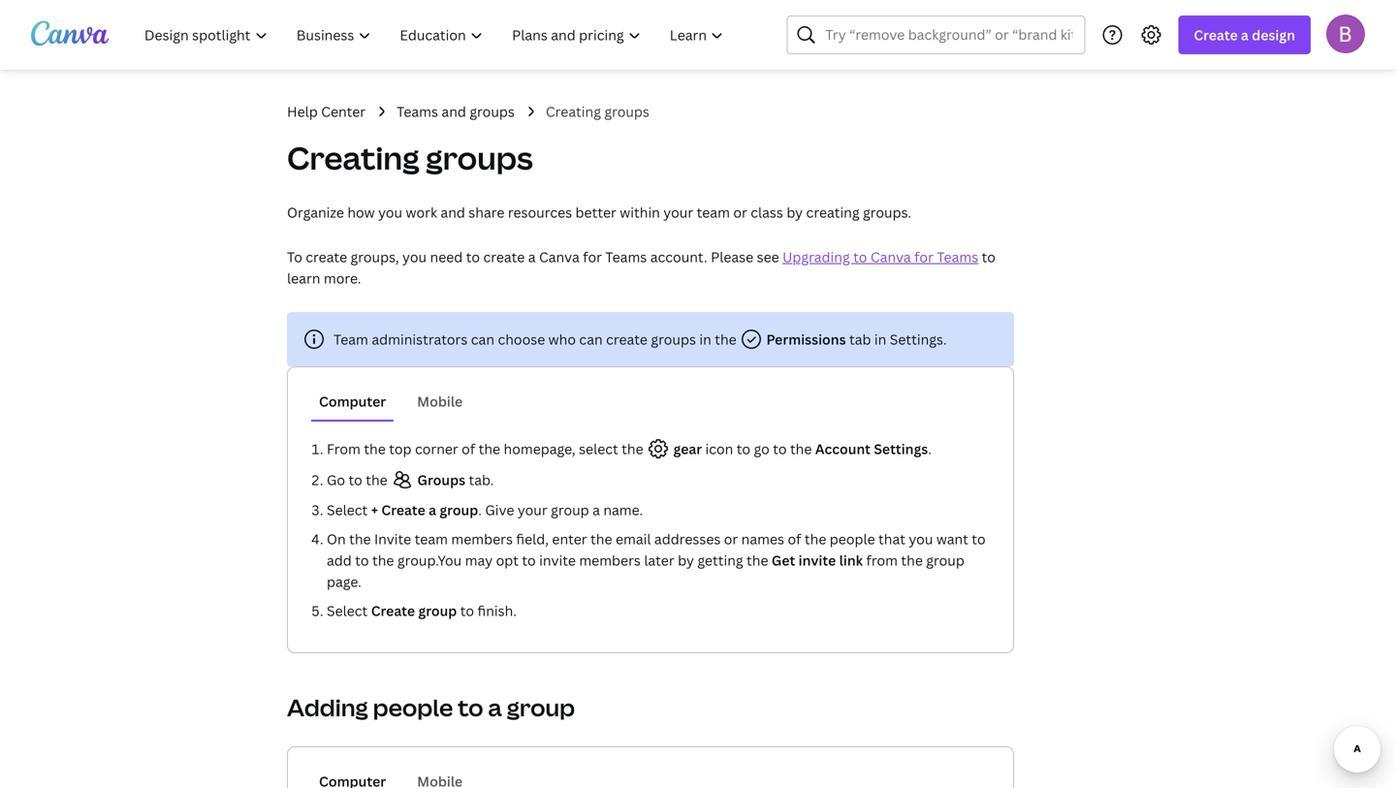 Task type: locate. For each thing, give the bounding box(es) containing it.
1 vertical spatial members
[[579, 551, 641, 570]]

choose
[[498, 330, 545, 349]]

of
[[462, 440, 475, 458], [788, 530, 802, 548]]

1 select from the top
[[327, 501, 368, 519]]

create left design
[[1194, 26, 1238, 44]]

design
[[1252, 26, 1296, 44]]

0 horizontal spatial canva
[[539, 248, 580, 266]]

groups
[[470, 102, 515, 121], [605, 102, 650, 121], [426, 137, 533, 179], [651, 330, 696, 349]]

select create group to finish.
[[327, 602, 517, 620]]

teams right center
[[397, 102, 438, 121]]

field,
[[516, 530, 549, 548]]

1 horizontal spatial by
[[787, 203, 803, 222]]

from
[[327, 440, 361, 458]]

create down share
[[483, 248, 525, 266]]

on the invite team members field, enter the email addresses or names of the people that you want to add to the group.
[[327, 530, 986, 570]]

of inside on the invite team members field, enter the email addresses or names of the people that you want to add to the group.
[[788, 530, 802, 548]]

upgrading to canva for teams link
[[783, 248, 979, 266]]

a down the resources
[[528, 248, 536, 266]]

0 vertical spatial create
[[1194, 26, 1238, 44]]

a left design
[[1242, 26, 1249, 44]]

create right +
[[382, 501, 426, 519]]

by down addresses
[[678, 551, 694, 570]]

.
[[928, 440, 932, 458], [478, 501, 482, 519]]

create for groups,
[[483, 248, 525, 266]]

select for select create group to finish.
[[327, 602, 368, 620]]

people
[[830, 530, 875, 548], [373, 692, 453, 724]]

0 vertical spatial members
[[451, 530, 513, 548]]

1 horizontal spatial in
[[875, 330, 887, 349]]

the right enter
[[591, 530, 613, 548]]

1 vertical spatial team
[[415, 530, 448, 548]]

1 horizontal spatial canva
[[871, 248, 911, 266]]

who
[[549, 330, 576, 349]]

create right who
[[606, 330, 648, 349]]

Try "remove background" or "brand kit" search field
[[826, 16, 1073, 53]]

1 horizontal spatial create
[[483, 248, 525, 266]]

1 horizontal spatial of
[[788, 530, 802, 548]]

0 horizontal spatial your
[[518, 501, 548, 519]]

please
[[711, 248, 754, 266]]

1 vertical spatial creating
[[287, 137, 420, 179]]

team
[[697, 203, 730, 222], [415, 530, 448, 548]]

or up getting
[[724, 530, 738, 548]]

the left top
[[364, 440, 386, 458]]

0 vertical spatial select
[[327, 501, 368, 519]]

select
[[327, 501, 368, 519], [327, 602, 368, 620]]

you may opt to invite members later by getting the get invite link
[[438, 551, 863, 570]]

teams and groups link
[[397, 101, 515, 122]]

people up link
[[830, 530, 875, 548]]

can right who
[[579, 330, 603, 349]]

your
[[664, 203, 694, 222], [518, 501, 548, 519]]

and down top level navigation 'element'
[[442, 102, 466, 121]]

mobile button
[[410, 383, 471, 420]]

and right the "work"
[[441, 203, 465, 222]]

team up "please"
[[697, 203, 730, 222]]

create a design
[[1194, 26, 1296, 44]]

for
[[583, 248, 602, 266], [915, 248, 934, 266]]

1 canva from the left
[[539, 248, 580, 266]]

in right tab
[[875, 330, 887, 349]]

creating groups
[[546, 102, 650, 121], [287, 137, 533, 179]]

to learn more.
[[287, 248, 996, 288]]

a inside dropdown button
[[1242, 26, 1249, 44]]

1 vertical spatial people
[[373, 692, 453, 724]]

canva down the resources
[[539, 248, 580, 266]]

group.
[[398, 551, 438, 570]]

0 vertical spatial your
[[664, 203, 694, 222]]

1 horizontal spatial creating
[[546, 102, 601, 121]]

adding people to a group
[[287, 692, 575, 724]]

enter
[[552, 530, 587, 548]]

. right account
[[928, 440, 932, 458]]

you
[[378, 203, 403, 222], [403, 248, 427, 266], [909, 530, 933, 548]]

of right corner
[[462, 440, 475, 458]]

1 horizontal spatial team
[[697, 203, 730, 222]]

the right the on
[[349, 530, 371, 548]]

the
[[715, 330, 737, 349], [364, 440, 386, 458], [479, 440, 501, 458], [622, 440, 644, 458], [790, 440, 812, 458], [366, 471, 388, 489], [349, 530, 371, 548], [591, 530, 613, 548], [805, 530, 827, 548], [372, 551, 394, 570], [747, 551, 769, 570], [901, 551, 923, 570]]

1 can from the left
[[471, 330, 495, 349]]

+
[[371, 501, 378, 519]]

1 vertical spatial or
[[724, 530, 738, 548]]

you right that
[[909, 530, 933, 548]]

. left "give"
[[478, 501, 482, 519]]

0 horizontal spatial members
[[451, 530, 513, 548]]

2 horizontal spatial create
[[606, 330, 648, 349]]

create up more.
[[306, 248, 347, 266]]

0 vertical spatial creating
[[546, 102, 601, 121]]

invite right get
[[799, 551, 836, 570]]

work
[[406, 203, 437, 222]]

create down group.
[[371, 602, 415, 620]]

team up group.
[[415, 530, 448, 548]]

how
[[348, 203, 375, 222]]

1 horizontal spatial people
[[830, 530, 875, 548]]

account.
[[651, 248, 708, 266]]

members inside on the invite team members field, enter the email addresses or names of the people that you want to add to the group.
[[451, 530, 513, 548]]

0 vertical spatial .
[[928, 440, 932, 458]]

2 canva from the left
[[871, 248, 911, 266]]

the right go
[[790, 440, 812, 458]]

members up may on the bottom of the page
[[451, 530, 513, 548]]

bob builder image
[[1327, 14, 1366, 53]]

create
[[1194, 26, 1238, 44], [382, 501, 426, 519], [371, 602, 415, 620]]

canva down 'groups.'
[[871, 248, 911, 266]]

for up settings.
[[915, 248, 934, 266]]

the left permissions
[[715, 330, 737, 349]]

select down page.
[[327, 602, 368, 620]]

invite down enter
[[539, 551, 576, 570]]

1 horizontal spatial teams
[[606, 248, 647, 266]]

0 vertical spatial by
[[787, 203, 803, 222]]

0 horizontal spatial by
[[678, 551, 694, 570]]

groups.
[[863, 203, 912, 222]]

0 vertical spatial or
[[734, 203, 748, 222]]

group
[[440, 501, 478, 519], [551, 501, 589, 519], [927, 551, 965, 570], [418, 602, 457, 620], [507, 692, 575, 724]]

can
[[471, 330, 495, 349], [579, 330, 603, 349]]

within
[[620, 203, 660, 222]]

0 horizontal spatial people
[[373, 692, 453, 724]]

1 in from the left
[[700, 330, 712, 349]]

a down groups
[[429, 501, 436, 519]]

can left choose
[[471, 330, 495, 349]]

0 horizontal spatial of
[[462, 440, 475, 458]]

email
[[616, 530, 651, 548]]

2 select from the top
[[327, 602, 368, 620]]

0 vertical spatial people
[[830, 530, 875, 548]]

by right class
[[787, 203, 803, 222]]

a
[[1242, 26, 1249, 44], [528, 248, 536, 266], [429, 501, 436, 519], [593, 501, 600, 519], [488, 692, 502, 724]]

or
[[734, 203, 748, 222], [724, 530, 738, 548]]

0 horizontal spatial .
[[478, 501, 482, 519]]

canva
[[539, 248, 580, 266], [871, 248, 911, 266]]

creating
[[546, 102, 601, 121], [287, 137, 420, 179]]

account
[[816, 440, 871, 458]]

people right the adding
[[373, 692, 453, 724]]

invite
[[539, 551, 576, 570], [799, 551, 836, 570]]

0 horizontal spatial can
[[471, 330, 495, 349]]

name.
[[604, 501, 643, 519]]

0 horizontal spatial for
[[583, 248, 602, 266]]

your up field,
[[518, 501, 548, 519]]

the down that
[[901, 551, 923, 570]]

1 vertical spatial create
[[382, 501, 426, 519]]

and
[[442, 102, 466, 121], [441, 203, 465, 222]]

settings.
[[890, 330, 947, 349]]

for down better at left
[[583, 248, 602, 266]]

names
[[742, 530, 785, 548]]

group inside from the group page.
[[927, 551, 965, 570]]

select
[[579, 440, 619, 458]]

your right within
[[664, 203, 694, 222]]

go to the
[[327, 471, 391, 489]]

by
[[787, 203, 803, 222], [678, 551, 694, 570]]

to inside the to learn more.
[[982, 248, 996, 266]]

homepage,
[[504, 440, 576, 458]]

1 horizontal spatial can
[[579, 330, 603, 349]]

1 horizontal spatial invite
[[799, 551, 836, 570]]

2 for from the left
[[915, 248, 934, 266]]

or left class
[[734, 203, 748, 222]]

in
[[700, 330, 712, 349], [875, 330, 887, 349]]

members
[[451, 530, 513, 548], [579, 551, 641, 570]]

1 vertical spatial .
[[478, 501, 482, 519]]

0 horizontal spatial team
[[415, 530, 448, 548]]

0 vertical spatial you
[[378, 203, 403, 222]]

creating groups link
[[546, 101, 650, 122]]

1 vertical spatial your
[[518, 501, 548, 519]]

1 horizontal spatial your
[[664, 203, 694, 222]]

0 vertical spatial creating groups
[[546, 102, 650, 121]]

upgrading
[[783, 248, 850, 266]]

0 horizontal spatial in
[[700, 330, 712, 349]]

teams up settings.
[[937, 248, 979, 266]]

teams down within
[[606, 248, 647, 266]]

1 vertical spatial you
[[403, 248, 427, 266]]

1 vertical spatial creating groups
[[287, 137, 533, 179]]

0 horizontal spatial invite
[[539, 551, 576, 570]]

1 for from the left
[[583, 248, 602, 266]]

1 horizontal spatial for
[[915, 248, 934, 266]]

members down email
[[579, 551, 641, 570]]

gear
[[674, 440, 702, 458]]

you right how
[[378, 203, 403, 222]]

in down account.
[[700, 330, 712, 349]]

2 vertical spatial you
[[909, 530, 933, 548]]

1 vertical spatial of
[[788, 530, 802, 548]]

2 invite from the left
[[799, 551, 836, 570]]

of up get
[[788, 530, 802, 548]]

you left need
[[403, 248, 427, 266]]

select left +
[[327, 501, 368, 519]]

the down names
[[747, 551, 769, 570]]

1 vertical spatial select
[[327, 602, 368, 620]]

create
[[306, 248, 347, 266], [483, 248, 525, 266], [606, 330, 648, 349]]

from the top corner of the homepage, select the
[[327, 440, 647, 458]]

tab
[[850, 330, 871, 349]]

groups inside "creating groups" link
[[605, 102, 650, 121]]



Task type: vqa. For each thing, say whether or not it's contained in the screenshot.
"workflow"
no



Task type: describe. For each thing, give the bounding box(es) containing it.
team
[[334, 330, 368, 349]]

on
[[327, 530, 346, 548]]

better
[[576, 203, 617, 222]]

link
[[840, 551, 863, 570]]

people inside on the invite team members field, enter the email addresses or names of the people that you want to add to the group.
[[830, 530, 875, 548]]

go
[[754, 440, 770, 458]]

the down invite
[[372, 551, 394, 570]]

may
[[465, 551, 493, 570]]

give
[[485, 501, 514, 519]]

0 horizontal spatial teams
[[397, 102, 438, 121]]

page.
[[327, 573, 362, 591]]

1 horizontal spatial members
[[579, 551, 641, 570]]

2 horizontal spatial teams
[[937, 248, 979, 266]]

computer button
[[311, 383, 394, 420]]

icon
[[706, 440, 734, 458]]

the inside from the group page.
[[901, 551, 923, 570]]

need
[[430, 248, 463, 266]]

finish.
[[478, 602, 517, 620]]

organize how you work and share resources better within your team or class by creating groups.
[[287, 203, 912, 222]]

0 horizontal spatial creating
[[287, 137, 420, 179]]

get
[[772, 551, 796, 570]]

go
[[327, 471, 345, 489]]

select + create a group . give your group a name.
[[327, 501, 643, 519]]

top
[[389, 440, 412, 458]]

a left name. in the bottom left of the page
[[593, 501, 600, 519]]

addresses
[[655, 530, 721, 548]]

help center
[[287, 102, 366, 121]]

to
[[287, 248, 302, 266]]

top level navigation element
[[132, 16, 740, 54]]

getting
[[698, 551, 744, 570]]

later
[[644, 551, 675, 570]]

groups
[[418, 471, 466, 489]]

groups inside teams and groups link
[[470, 102, 515, 121]]

teams and groups
[[397, 102, 515, 121]]

opt
[[496, 551, 519, 570]]

groups tab.
[[418, 471, 494, 489]]

from the group page.
[[327, 551, 965, 591]]

0 horizontal spatial create
[[306, 248, 347, 266]]

1 horizontal spatial .
[[928, 440, 932, 458]]

create inside dropdown button
[[1194, 26, 1238, 44]]

1 vertical spatial and
[[441, 203, 465, 222]]

team administrators can choose who can create groups in the
[[334, 330, 740, 349]]

help
[[287, 102, 318, 121]]

0 vertical spatial team
[[697, 203, 730, 222]]

permissions tab in settings.
[[763, 330, 947, 349]]

groups,
[[351, 248, 399, 266]]

2 can from the left
[[579, 330, 603, 349]]

computer
[[319, 392, 386, 411]]

organize
[[287, 203, 344, 222]]

adding
[[287, 692, 368, 724]]

the up 'tab.'
[[479, 440, 501, 458]]

you
[[438, 551, 462, 570]]

invite
[[374, 530, 411, 548]]

or inside on the invite team members field, enter the email addresses or names of the people that you want to add to the group.
[[724, 530, 738, 548]]

corner
[[415, 440, 459, 458]]

share
[[469, 203, 505, 222]]

1 vertical spatial by
[[678, 551, 694, 570]]

administrators
[[372, 330, 468, 349]]

learn
[[287, 269, 321, 288]]

the right select
[[622, 440, 644, 458]]

creating
[[807, 203, 860, 222]]

class
[[751, 203, 784, 222]]

more.
[[324, 269, 361, 288]]

permissions
[[767, 330, 846, 349]]

see
[[757, 248, 779, 266]]

add
[[327, 551, 352, 570]]

team inside on the invite team members field, enter the email addresses or names of the people that you want to add to the group.
[[415, 530, 448, 548]]

you inside on the invite team members field, enter the email addresses or names of the people that you want to add to the group.
[[909, 530, 933, 548]]

that
[[879, 530, 906, 548]]

0 horizontal spatial creating groups
[[287, 137, 533, 179]]

2 in from the left
[[875, 330, 887, 349]]

to create groups, you need to create a canva for teams account. please see upgrading to canva for teams
[[287, 248, 979, 266]]

mobile
[[417, 392, 463, 411]]

center
[[321, 102, 366, 121]]

create a design button
[[1179, 16, 1311, 54]]

0 vertical spatial and
[[442, 102, 466, 121]]

help center link
[[287, 101, 366, 122]]

from
[[867, 551, 898, 570]]

create for can
[[606, 330, 648, 349]]

a down the finish.
[[488, 692, 502, 724]]

2 vertical spatial create
[[371, 602, 415, 620]]

1 horizontal spatial creating groups
[[546, 102, 650, 121]]

1 invite from the left
[[539, 551, 576, 570]]

select for select + create a group . give your group a name.
[[327, 501, 368, 519]]

the right names
[[805, 530, 827, 548]]

resources
[[508, 203, 572, 222]]

gear icon to go to the account settings .
[[674, 440, 932, 458]]

want
[[937, 530, 969, 548]]

the up +
[[366, 471, 388, 489]]

0 vertical spatial of
[[462, 440, 475, 458]]

settings
[[874, 440, 928, 458]]

tab.
[[469, 471, 494, 489]]



